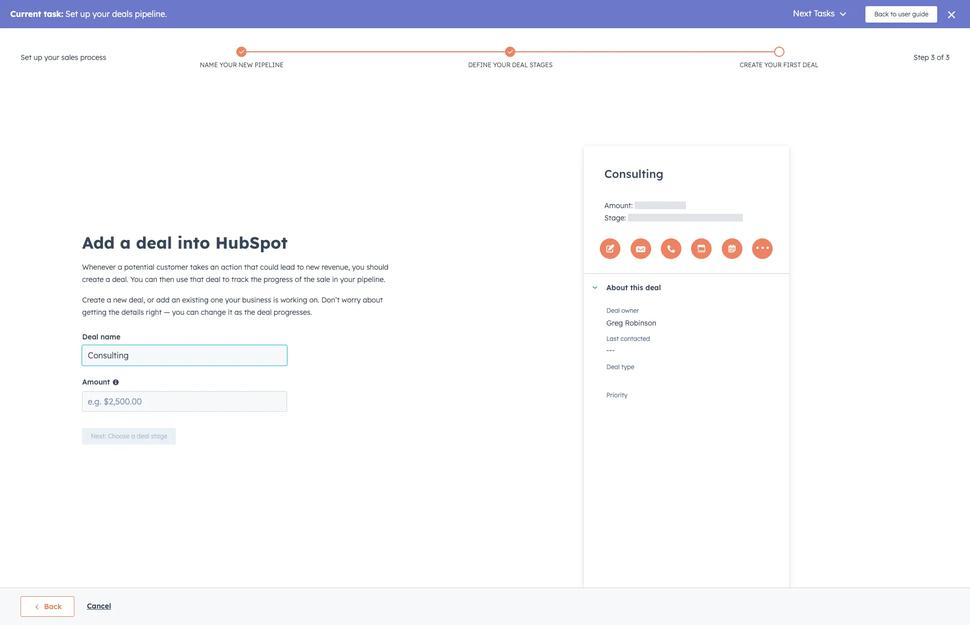 Task type: vqa. For each thing, say whether or not it's contained in the screenshot.
1st 3 from left
yes



Task type: locate. For each thing, give the bounding box(es) containing it.
deal up the potential
[[136, 232, 172, 253]]

1 horizontal spatial create
[[740, 61, 763, 69]]

an right add
[[172, 296, 180, 305]]

that up track
[[244, 263, 258, 272]]

2 list item
[[645, 45, 914, 71]]

a right add
[[120, 232, 131, 253]]

your right in
[[340, 275, 355, 284]]

the left details
[[109, 308, 120, 317]]

deal inside 2 list item
[[803, 61, 819, 69]]

deal left name
[[82, 332, 98, 342]]

3
[[932, 53, 935, 62], [946, 53, 950, 62]]

your right up
[[44, 53, 59, 62]]

choose
[[108, 432, 130, 440]]

search image
[[949, 55, 956, 62]]

create up getting
[[82, 296, 105, 305]]

your inside 2 list item
[[765, 61, 782, 69]]

1 horizontal spatial new
[[239, 61, 253, 69]]

0 vertical spatial an
[[210, 263, 219, 272]]

potential
[[124, 263, 155, 272]]

a right choose
[[131, 432, 135, 440]]

you right — on the left of page
[[172, 308, 185, 317]]

new inside create a new deal, or add an existing one your business is working on. don't worry about getting the details right — you can change it as the deal progresses.
[[113, 296, 127, 305]]

deal up greg
[[607, 307, 620, 314]]

a up deal.
[[118, 263, 122, 272]]

takes
[[190, 263, 209, 272]]

1 3 from the left
[[932, 53, 935, 62]]

hubspot
[[215, 232, 288, 253]]

stages
[[530, 61, 553, 69]]

deal left stages
[[512, 61, 528, 69]]

deal right this
[[646, 283, 661, 292]]

of down lead
[[295, 275, 302, 284]]

deal right "first"
[[803, 61, 819, 69]]

1 vertical spatial new
[[306, 263, 320, 272]]

list containing name your new pipeline
[[107, 45, 914, 71]]

list
[[107, 45, 914, 71]]

working
[[281, 296, 307, 305]]

deal left type
[[607, 363, 620, 371]]

2 horizontal spatial new
[[306, 263, 320, 272]]

sales
[[61, 53, 78, 62]]

hubspot image
[[18, 30, 31, 43]]

1 vertical spatial that
[[190, 275, 204, 284]]

pipeline
[[255, 61, 284, 69]]

add
[[156, 296, 170, 305]]

this
[[631, 283, 644, 292]]

your inside create a new deal, or add an existing one your business is working on. don't worry about getting the details right — you can change it as the deal progresses.
[[225, 296, 240, 305]]

of inside whenever a potential customer takes an action that could lead to new revenue, you should create a deal. you can then use that deal to track the progress of the sale in your pipeline.
[[295, 275, 302, 284]]

new left pipeline
[[239, 61, 253, 69]]

set
[[21, 53, 32, 62]]

—
[[164, 308, 170, 317]]

first
[[784, 61, 801, 69]]

can inside whenever a potential customer takes an action that could lead to new revenue, you should create a deal. you can then use that deal to track the progress of the sale in your pipeline.
[[145, 275, 157, 284]]

an inside create a new deal, or add an existing one your business is working on. don't worry about getting the details right — you can change it as the deal progresses.
[[172, 296, 180, 305]]

1 horizontal spatial you
[[352, 263, 365, 272]]

your left "first"
[[765, 61, 782, 69]]

upgrade image
[[768, 33, 778, 42]]

greg robinson image
[[913, 32, 922, 41]]

0 horizontal spatial you
[[172, 308, 185, 317]]

0 horizontal spatial 3
[[932, 53, 935, 62]]

notifications image
[[891, 33, 900, 42]]

2 vertical spatial new
[[113, 296, 127, 305]]

that down takes in the left of the page
[[190, 275, 204, 284]]

an inside whenever a potential customer takes an action that could lead to new revenue, you should create a deal. you can then use that deal to track the progress of the sale in your pipeline.
[[210, 263, 219, 272]]

you
[[352, 263, 365, 272], [172, 308, 185, 317]]

1 horizontal spatial 3
[[946, 53, 950, 62]]

0 vertical spatial create
[[740, 61, 763, 69]]

about
[[363, 296, 383, 305]]

create
[[740, 61, 763, 69], [82, 296, 105, 305]]

a for create
[[107, 296, 111, 305]]

priority
[[607, 391, 628, 399]]

1 horizontal spatial that
[[244, 263, 258, 272]]

2 vertical spatial deal
[[607, 363, 620, 371]]

deal
[[607, 307, 620, 314], [82, 332, 98, 342], [607, 363, 620, 371]]

1 horizontal spatial of
[[937, 53, 944, 62]]

1 vertical spatial deal
[[82, 332, 98, 342]]

track
[[232, 275, 249, 284]]

to down action
[[223, 275, 230, 284]]

worry
[[342, 296, 361, 305]]

0 vertical spatial to
[[297, 263, 304, 272]]

deal inside whenever a potential customer takes an action that could lead to new revenue, you should create a deal. you can then use that deal to track the progress of the sale in your pipeline.
[[206, 275, 221, 284]]

amount:
[[605, 201, 633, 210]]

deal left stage
[[137, 432, 149, 440]]

you inside create a new deal, or add an existing one your business is working on. don't worry about getting the details right — you can change it as the deal progresses.
[[172, 308, 185, 317]]

of left search icon
[[937, 53, 944, 62]]

next: choose a deal stage
[[91, 432, 167, 440]]

your right 'name'
[[220, 61, 237, 69]]

your up it
[[225, 296, 240, 305]]

0 horizontal spatial an
[[172, 296, 180, 305]]

deal down takes in the left of the page
[[206, 275, 221, 284]]

0 horizontal spatial to
[[223, 275, 230, 284]]

a inside button
[[131, 432, 135, 440]]

then
[[159, 275, 174, 284]]

the
[[251, 275, 262, 284], [304, 275, 315, 284], [109, 308, 120, 317], [244, 308, 255, 317]]

create inside 2 list item
[[740, 61, 763, 69]]

can
[[145, 275, 157, 284], [187, 308, 199, 317]]

new inside 0 completed list item
[[239, 61, 253, 69]]

1 completed list item
[[376, 45, 645, 71]]

new
[[239, 61, 253, 69], [306, 263, 320, 272], [113, 296, 127, 305]]

create left "first"
[[740, 61, 763, 69]]

settings link
[[872, 31, 885, 42]]

right
[[146, 308, 162, 317]]

0 horizontal spatial new
[[113, 296, 127, 305]]

0 vertical spatial new
[[239, 61, 253, 69]]

customer
[[157, 263, 188, 272]]

that
[[244, 263, 258, 272], [190, 275, 204, 284]]

or
[[147, 296, 154, 305]]

define
[[468, 61, 492, 69]]

step 3 of 3
[[914, 53, 950, 62]]

deal
[[512, 61, 528, 69], [803, 61, 819, 69], [136, 232, 172, 253], [206, 275, 221, 284], [646, 283, 661, 292], [257, 308, 272, 317], [137, 432, 149, 440]]

menu item
[[808, 28, 828, 45]]

list inside add a deal into hubspot dialog
[[107, 45, 914, 71]]

0 horizontal spatial create
[[82, 296, 105, 305]]

help image
[[857, 33, 866, 42]]

1 horizontal spatial an
[[210, 263, 219, 272]]

0 vertical spatial of
[[937, 53, 944, 62]]

back button
[[21, 597, 75, 617]]

deal,
[[129, 296, 145, 305]]

last contacted
[[607, 335, 650, 343]]

a
[[120, 232, 131, 253], [118, 263, 122, 272], [106, 275, 110, 284], [107, 296, 111, 305], [131, 432, 135, 440]]

1 horizontal spatial can
[[187, 308, 199, 317]]

1 vertical spatial can
[[187, 308, 199, 317]]

1 vertical spatial create
[[82, 296, 105, 305]]

cancel button
[[87, 602, 111, 611]]

your
[[44, 53, 59, 62], [220, 61, 237, 69], [493, 61, 511, 69], [765, 61, 782, 69], [340, 275, 355, 284], [225, 296, 240, 305]]

can down the "existing" at the top of the page
[[187, 308, 199, 317]]

can right the you
[[145, 275, 157, 284]]

deal inside deal owner greg robinson
[[607, 307, 620, 314]]

the left sale
[[304, 275, 315, 284]]

an
[[210, 263, 219, 272], [172, 296, 180, 305]]

you up pipeline.
[[352, 263, 365, 272]]

a inside create a new deal, or add an existing one your business is working on. don't worry about getting the details right — you can change it as the deal progresses.
[[107, 296, 111, 305]]

1 vertical spatial you
[[172, 308, 185, 317]]

0 vertical spatial can
[[145, 275, 157, 284]]

of
[[937, 53, 944, 62], [295, 275, 302, 284]]

an right takes in the left of the page
[[210, 263, 219, 272]]

0 horizontal spatial can
[[145, 275, 157, 284]]

0 vertical spatial you
[[352, 263, 365, 272]]

new inside whenever a potential customer takes an action that could lead to new revenue, you should create a deal. you can then use that deal to track the progress of the sale in your pipeline.
[[306, 263, 320, 272]]

deal down business at the top of page
[[257, 308, 272, 317]]

0 vertical spatial deal
[[607, 307, 620, 314]]

0 horizontal spatial that
[[190, 275, 204, 284]]

0 horizontal spatial of
[[295, 275, 302, 284]]

a left deal,
[[107, 296, 111, 305]]

create your first deal
[[740, 61, 819, 69]]

deal for deal name
[[82, 332, 98, 342]]

upgrade
[[780, 33, 807, 41]]

new up sale
[[306, 263, 320, 272]]

stage:
[[605, 213, 626, 223]]

can inside create a new deal, or add an existing one your business is working on. don't worry about getting the details right — you can change it as the deal progresses.
[[187, 308, 199, 317]]

1 vertical spatial to
[[223, 275, 230, 284]]

define your deal stages
[[468, 61, 553, 69]]

1 vertical spatial an
[[172, 296, 180, 305]]

your inside whenever a potential customer takes an action that could lead to new revenue, you should create a deal. you can then use that deal to track the progress of the sale in your pipeline.
[[340, 275, 355, 284]]

new left deal,
[[113, 296, 127, 305]]

your right define
[[493, 61, 511, 69]]

1 vertical spatial of
[[295, 275, 302, 284]]

to right lead
[[297, 263, 304, 272]]

menu
[[767, 28, 958, 45]]

caret image
[[592, 286, 599, 289]]

create inside create a new deal, or add an existing one your business is working on. don't worry about getting the details right — you can change it as the deal progresses.
[[82, 296, 105, 305]]

deal name
[[82, 332, 120, 342]]



Task type: describe. For each thing, give the bounding box(es) containing it.
the right as
[[244, 308, 255, 317]]

business
[[242, 296, 271, 305]]

process
[[80, 53, 106, 62]]

details
[[122, 308, 144, 317]]

last
[[607, 335, 619, 343]]

you
[[130, 275, 143, 284]]

set up your sales process
[[21, 53, 106, 62]]

0 vertical spatial that
[[244, 263, 258, 272]]

is
[[273, 296, 279, 305]]

name
[[200, 61, 218, 69]]

settings image
[[874, 33, 883, 42]]

create for create your first deal
[[740, 61, 763, 69]]

progresses.
[[274, 308, 312, 317]]

notifications button
[[887, 28, 904, 45]]

Priority text field
[[607, 398, 779, 414]]

type
[[622, 363, 635, 371]]

0 completed list item
[[107, 45, 376, 71]]

music button
[[906, 28, 957, 45]]

deal for deal type
[[607, 363, 620, 371]]

create for create a new deal, or add an existing one your business is working on. don't worry about getting the details right — you can change it as the deal progresses.
[[82, 296, 105, 305]]

menu containing music
[[767, 28, 958, 45]]

deal inside create a new deal, or add an existing one your business is working on. don't worry about getting the details right — you can change it as the deal progresses.
[[257, 308, 272, 317]]

deal.
[[112, 275, 128, 284]]

a for add
[[120, 232, 131, 253]]

step
[[914, 53, 930, 62]]

add
[[82, 232, 115, 253]]

existing
[[182, 296, 209, 305]]

in
[[332, 275, 338, 284]]

add a deal into hubspot
[[82, 232, 288, 253]]

cancel
[[87, 602, 111, 611]]

new for name your new pipeline
[[239, 61, 253, 69]]

next:
[[91, 432, 106, 440]]

up
[[34, 53, 42, 62]]

2 3 from the left
[[946, 53, 950, 62]]

a for whenever
[[118, 263, 122, 272]]

deal inside 1 completed list item
[[512, 61, 528, 69]]

it
[[228, 308, 233, 317]]

change
[[201, 308, 226, 317]]

name your new pipeline
[[200, 61, 284, 69]]

search button
[[944, 50, 961, 67]]

contacted
[[621, 335, 650, 343]]

your inside 0 completed list item
[[220, 61, 237, 69]]

one
[[211, 296, 223, 305]]

name
[[101, 332, 120, 342]]

consulting
[[605, 167, 664, 181]]

into
[[178, 232, 210, 253]]

sale
[[317, 275, 330, 284]]

deal inside button
[[137, 432, 149, 440]]

whenever a potential customer takes an action that could lead to new revenue, you should create a deal. you can then use that deal to track the progress of the sale in your pipeline.
[[82, 263, 389, 284]]

create
[[82, 275, 104, 284]]

next: choose a deal stage button
[[82, 428, 176, 445]]

whenever
[[82, 263, 116, 272]]

action
[[221, 263, 242, 272]]

about this deal
[[607, 283, 661, 292]]

as
[[235, 308, 242, 317]]

greg robinson button
[[607, 313, 779, 330]]

don't
[[322, 296, 340, 305]]

deal owner greg robinson
[[607, 307, 657, 328]]

about
[[607, 283, 628, 292]]

Deal type text field
[[607, 369, 779, 386]]

amount
[[82, 378, 110, 387]]

add a deal into hubspot dialog
[[0, 28, 971, 625]]

deal for deal owner greg robinson
[[607, 307, 620, 314]]

deal type
[[607, 363, 635, 371]]

Amount text field
[[82, 391, 287, 412]]

your inside 1 completed list item
[[493, 61, 511, 69]]

getting
[[82, 308, 107, 317]]

new for create a new deal, or add an existing one your business is working on. don't worry about getting the details right — you can change it as the deal progresses.
[[113, 296, 127, 305]]

you inside whenever a potential customer takes an action that could lead to new revenue, you should create a deal. you can then use that deal to track the progress of the sale in your pipeline.
[[352, 263, 365, 272]]

help button
[[853, 28, 870, 45]]

use
[[176, 275, 188, 284]]

1 horizontal spatial to
[[297, 263, 304, 272]]

owner
[[622, 307, 639, 314]]

marketplaces image
[[835, 33, 844, 42]]

the right track
[[251, 275, 262, 284]]

about this deal button
[[584, 274, 779, 302]]

back
[[44, 602, 62, 612]]

Deal name text field
[[82, 345, 287, 366]]

greg
[[607, 319, 623, 328]]

stage
[[151, 432, 167, 440]]

lead
[[281, 263, 295, 272]]

should
[[367, 263, 389, 272]]

revenue,
[[322, 263, 350, 272]]

hubspot link
[[12, 30, 38, 43]]

on.
[[309, 296, 320, 305]]

progress
[[264, 275, 293, 284]]

could
[[260, 263, 279, 272]]

create a new deal, or add an existing one your business is working on. don't worry about getting the details right — you can change it as the deal progresses.
[[82, 296, 383, 317]]

deal inside dropdown button
[[646, 283, 661, 292]]

pipeline.
[[357, 275, 386, 284]]

marketplaces button
[[829, 28, 851, 45]]

music
[[924, 32, 942, 41]]

Search HubSpot search field
[[827, 50, 952, 67]]

a left deal.
[[106, 275, 110, 284]]

robinson
[[625, 319, 657, 328]]

Last contacted text field
[[607, 341, 779, 357]]



